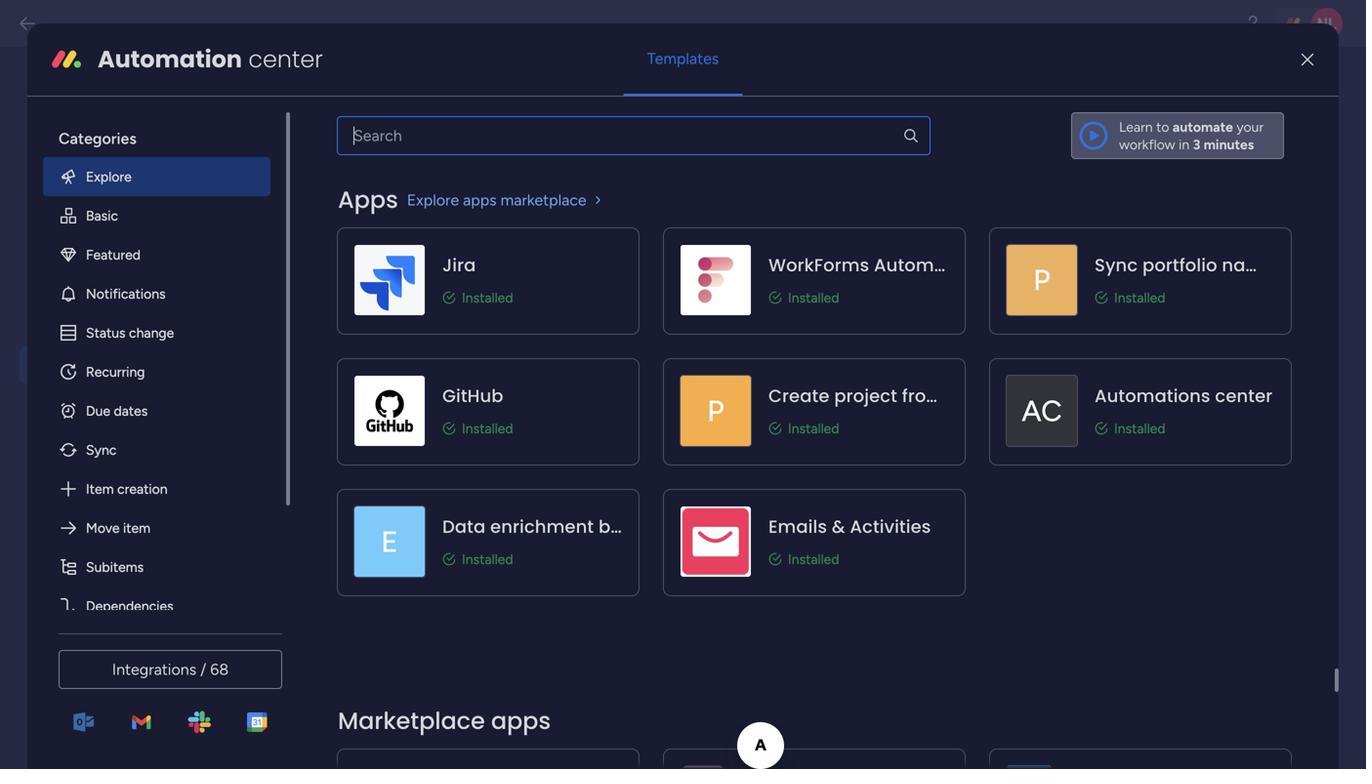 Task type: describe. For each thing, give the bounding box(es) containing it.
security button
[[20, 303, 246, 341]]

basic option
[[43, 196, 270, 235]]

in the new api there are only personal api tokens
[[324, 208, 602, 223]]

are
[[442, 208, 460, 223]]

token for personal api token
[[410, 142, 449, 160]]

regenerate button
[[639, 136, 715, 167]]

personal
[[490, 208, 539, 223]]

customization
[[73, 226, 187, 247]]

monday icon image
[[344, 368, 362, 397]]

installed for emails & activities
[[788, 551, 839, 568]]

explore for explore
[[86, 168, 132, 185]]

v2
[[362, 88, 385, 114]]

Search for a column type search field
[[337, 116, 931, 155]]

categories heading
[[43, 112, 270, 157]]

sync for sync portfolio name
[[1095, 253, 1138, 278]]

your workflow in
[[1119, 118, 1264, 153]]

usage
[[73, 440, 122, 461]]

content
[[73, 526, 138, 547]]

users button
[[20, 260, 246, 298]]

in inside your workflow in
[[1179, 136, 1190, 153]]

0 vertical spatial monday
[[411, 370, 463, 387]]

due dates option
[[43, 391, 270, 430]]

the monday app api gives you powerful capabilities in order to enhance your monday app experience. it's very important to keep your api token secure.
[[383, 370, 695, 453]]

general button
[[20, 174, 246, 212]]

featured
[[86, 246, 141, 263]]

learn more link
[[34, 123, 246, 145]]

permissions
[[73, 612, 165, 633]]

apps for explore
[[463, 191, 497, 209]]

help image
[[1243, 14, 1263, 33]]

item creation option
[[43, 469, 270, 509]]

at
[[630, 267, 643, 285]]

featured option
[[43, 235, 270, 274]]

recurring option
[[43, 352, 270, 391]]

integrations / 68
[[112, 661, 229, 679]]

the api documentation can be found at developers.monday.com
[[383, 267, 643, 307]]

explore option
[[43, 157, 270, 196]]

1 horizontal spatial learn
[[1119, 118, 1153, 135]]

tidy up button
[[20, 475, 246, 513]]

basic
[[86, 207, 118, 224]]

explore for explore apps marketplace
[[407, 191, 459, 209]]

personal api token
[[324, 142, 449, 160]]

automation center
[[98, 43, 323, 75]]

1 horizontal spatial to
[[613, 414, 627, 431]]

new
[[360, 208, 384, 223]]

token for api v2 token
[[391, 88, 448, 114]]

status change option
[[43, 313, 270, 352]]

token
[[409, 436, 446, 453]]

experience.
[[411, 414, 486, 431]]

back to workspace image
[[18, 14, 37, 33]]

found
[[588, 267, 627, 285]]

in inside the monday app api gives you powerful capabilities in order to enhance your monday app experience. it's very important to keep your api token secure.
[[460, 392, 472, 409]]

personal
[[324, 142, 380, 160]]

emails
[[769, 514, 827, 539]]

administration learn more
[[34, 83, 229, 143]]

noah lott image
[[1312, 8, 1343, 39]]

center for automation center
[[248, 43, 323, 75]]

security
[[73, 312, 138, 333]]

api right personal
[[384, 142, 406, 160]]

gives
[[521, 370, 556, 387]]

important
[[544, 414, 609, 431]]

1 horizontal spatial app
[[467, 370, 492, 387]]

api button
[[20, 346, 246, 384]]

sync portfolio name
[[1095, 253, 1275, 278]]

the for the monday app api gives you powerful capabilities in order to enhance your monday app experience. it's very important to keep your api token secure.
[[383, 370, 407, 387]]

portfolio
[[1143, 253, 1217, 278]]

installed for automations center
[[1114, 420, 1166, 437]]

capabilities
[[383, 392, 457, 409]]

billing button
[[20, 389, 246, 427]]

dependencies option
[[43, 587, 270, 626]]

content directory button
[[20, 518, 246, 556]]

item creation
[[86, 481, 168, 497]]

be
[[568, 267, 584, 285]]

cross
[[72, 655, 117, 676]]

api v2 token
[[324, 88, 448, 114]]

change
[[129, 324, 174, 341]]

automation
[[98, 43, 242, 75]]

marketplace apps
[[338, 705, 551, 738]]

recurring
[[86, 364, 145, 380]]

enhance
[[532, 392, 588, 409]]

installed for sync portfolio name
[[1114, 289, 1166, 306]]

cross account copier
[[72, 655, 185, 703]]

move
[[86, 520, 120, 536]]

tidy up
[[73, 483, 133, 504]]

center for automations center
[[1215, 384, 1273, 408]]

up
[[110, 483, 133, 504]]

it's
[[490, 414, 509, 431]]

/
[[200, 661, 206, 679]]

integrations / 68 button
[[59, 650, 282, 689]]

explore apps marketplace
[[407, 191, 587, 209]]

3
[[1193, 136, 1201, 153]]

marketplace
[[501, 191, 587, 209]]

customization button
[[20, 217, 246, 255]]

workforms
[[769, 253, 869, 278]]

explore apps marketplace link
[[407, 190, 606, 210]]

status
[[86, 324, 126, 341]]

billing
[[73, 397, 119, 418]]

you
[[559, 370, 584, 387]]

creation
[[117, 481, 168, 497]]

item
[[123, 520, 150, 536]]

name
[[1222, 253, 1275, 278]]

the for the api documentation can be found at developers.monday.com
[[383, 267, 407, 285]]

1 horizontal spatial p
[[1033, 262, 1051, 298]]

installed for data enrichment by crunchbase
[[462, 551, 513, 568]]



Task type: vqa. For each thing, say whether or not it's contained in the screenshot.
Bob Builder ICON
no



Task type: locate. For each thing, give the bounding box(es) containing it.
2 horizontal spatial your
[[1237, 118, 1264, 135]]

token right the v2
[[391, 88, 448, 114]]

copier
[[72, 682, 121, 703]]

integrations
[[112, 661, 196, 679]]

cross account copier button
[[20, 647, 246, 711]]

workforms automations
[[769, 253, 990, 278]]

users
[[73, 269, 117, 290]]

apps inside "explore apps marketplace" link
[[463, 191, 497, 209]]

1 vertical spatial apps
[[73, 569, 114, 590]]

your inside your workflow in
[[1237, 118, 1264, 135]]

1 vertical spatial app
[[383, 414, 408, 431]]

1 vertical spatial p
[[707, 393, 724, 428]]

0 horizontal spatial your
[[591, 392, 620, 409]]

explore inside option
[[86, 168, 132, 185]]

1 horizontal spatial in
[[1179, 136, 1190, 153]]

the inside the monday app api gives you powerful capabilities in order to enhance your monday app experience. it's very important to keep your api token secure.
[[383, 370, 407, 387]]

powerful
[[587, 370, 645, 387]]

1 horizontal spatial center
[[1215, 384, 1273, 408]]

your right keep
[[665, 414, 695, 431]]

in
[[1179, 136, 1190, 153], [460, 392, 472, 409]]

token up there at the left of page
[[410, 142, 449, 160]]

apps
[[338, 183, 398, 216], [73, 569, 114, 590]]

secure.
[[450, 436, 496, 453]]

sync for sync
[[86, 442, 117, 458]]

directory
[[142, 526, 212, 547]]

&
[[832, 514, 845, 539]]

api up order
[[495, 370, 518, 387]]

automations center
[[1095, 384, 1273, 408]]

github
[[442, 384, 503, 408]]

learn up the workflow on the top of page
[[1119, 118, 1153, 135]]

learn left more
[[34, 125, 70, 143]]

0 vertical spatial your
[[1237, 118, 1264, 135]]

the inside the api documentation can be found at developers.monday.com
[[383, 267, 407, 285]]

1 vertical spatial center
[[1215, 384, 1273, 408]]

0 vertical spatial center
[[248, 43, 323, 75]]

0 horizontal spatial in
[[460, 392, 472, 409]]

1 vertical spatial to
[[514, 392, 528, 409]]

search image
[[902, 127, 920, 144]]

app up order
[[467, 370, 492, 387]]

minutes
[[1204, 136, 1254, 153]]

account
[[121, 655, 185, 676]]

sync inside option
[[86, 442, 117, 458]]

jira
[[442, 253, 476, 278]]

0 horizontal spatial p
[[707, 393, 724, 428]]

apps right in
[[338, 183, 398, 216]]

your down powerful
[[591, 392, 620, 409]]

workflow
[[1119, 136, 1175, 153]]

dates
[[114, 403, 148, 419]]

your
[[1237, 118, 1264, 135], [591, 392, 620, 409], [665, 414, 695, 431]]

subitems option
[[43, 548, 270, 587]]

the right the dapulse info image
[[383, 267, 407, 285]]

api inside button
[[73, 354, 100, 375]]

documentation
[[437, 267, 537, 285]]

2 vertical spatial your
[[665, 414, 695, 431]]

1 vertical spatial apps
[[491, 705, 551, 738]]

automation  center image
[[51, 44, 82, 75]]

due
[[86, 403, 110, 419]]

content directory
[[73, 526, 212, 547]]

regenerate
[[646, 144, 707, 158]]

apps down content
[[73, 569, 114, 590]]

apps inside button
[[73, 569, 114, 590]]

api left the v2
[[324, 88, 357, 114]]

crunchbase
[[626, 514, 736, 539]]

to up the workflow on the top of page
[[1156, 118, 1169, 135]]

developers.monday.com
[[383, 289, 543, 307]]

categories
[[59, 129, 137, 148]]

installed
[[462, 289, 513, 306], [788, 289, 839, 306], [1114, 289, 1166, 306], [462, 420, 513, 437], [788, 420, 839, 437], [1114, 420, 1166, 437], [462, 551, 513, 568], [788, 551, 839, 568]]

1 horizontal spatial apps
[[338, 183, 398, 216]]

dependencies
[[86, 598, 173, 615]]

None search field
[[337, 116, 931, 155]]

can
[[541, 267, 564, 285]]

0 vertical spatial apps
[[463, 191, 497, 209]]

learn
[[1119, 118, 1153, 135], [34, 125, 70, 143]]

0 horizontal spatial sync
[[86, 442, 117, 458]]

sync option
[[43, 430, 270, 469]]

e
[[381, 524, 398, 559]]

marketplace
[[338, 705, 485, 738]]

categories list box
[[43, 112, 290, 626]]

more
[[74, 125, 108, 143]]

your up minutes
[[1237, 118, 1264, 135]]

data
[[442, 514, 486, 539]]

0 vertical spatial sync
[[1095, 253, 1138, 278]]

monday up capabilities
[[411, 370, 463, 387]]

ac
[[1022, 393, 1062, 428]]

due dates
[[86, 403, 148, 419]]

there
[[409, 208, 439, 223]]

token
[[391, 88, 448, 114], [410, 142, 449, 160]]

1 horizontal spatial your
[[665, 414, 695, 431]]

1 horizontal spatial explore
[[407, 191, 459, 209]]

tokens
[[564, 208, 602, 223]]

api left tokens on the left top of page
[[542, 208, 561, 223]]

1 vertical spatial monday
[[624, 392, 677, 409]]

2 horizontal spatial to
[[1156, 118, 1169, 135]]

to left keep
[[613, 414, 627, 431]]

installed for github
[[462, 420, 513, 437]]

api left 'jira'
[[411, 267, 433, 285]]

api right new
[[387, 208, 406, 223]]

app
[[467, 370, 492, 387], [383, 414, 408, 431]]

0 vertical spatial token
[[391, 88, 448, 114]]

0 vertical spatial in
[[1179, 136, 1190, 153]]

in left order
[[460, 392, 472, 409]]

developers.monday.com link
[[383, 289, 543, 307]]

to up very
[[514, 392, 528, 409]]

0 vertical spatial to
[[1156, 118, 1169, 135]]

the
[[383, 267, 407, 285], [383, 370, 407, 387]]

center
[[248, 43, 323, 75], [1215, 384, 1273, 408]]

1 vertical spatial the
[[383, 370, 407, 387]]

order
[[475, 392, 510, 409]]

app down capabilities
[[383, 414, 408, 431]]

0 horizontal spatial automations
[[874, 253, 990, 278]]

explore up basic
[[86, 168, 132, 185]]

automations
[[874, 253, 990, 278], [1095, 384, 1211, 408]]

automate
[[1173, 118, 1233, 135]]

data enrichment by crunchbase
[[442, 514, 736, 539]]

0 horizontal spatial apps
[[73, 569, 114, 590]]

0 horizontal spatial learn
[[34, 125, 70, 143]]

apps for marketplace
[[491, 705, 551, 738]]

1 vertical spatial automations
[[1095, 384, 1211, 408]]

notifications option
[[43, 274, 270, 313]]

learn inside administration learn more
[[34, 125, 70, 143]]

0 horizontal spatial center
[[248, 43, 323, 75]]

learn to automate
[[1119, 118, 1233, 135]]

installed for jira
[[462, 289, 513, 306]]

sync left 'portfolio'
[[1095, 253, 1138, 278]]

subitems
[[86, 559, 144, 575]]

api
[[324, 88, 357, 114], [384, 142, 406, 160], [387, 208, 406, 223], [542, 208, 561, 223], [411, 267, 433, 285], [73, 354, 100, 375], [495, 370, 518, 387], [383, 436, 405, 453]]

move item option
[[43, 509, 270, 548]]

p
[[1033, 262, 1051, 298], [707, 393, 724, 428]]

0 horizontal spatial monday
[[411, 370, 463, 387]]

explore
[[86, 168, 132, 185], [407, 191, 459, 209]]

1 the from the top
[[383, 267, 407, 285]]

the
[[338, 208, 357, 223]]

0 vertical spatial explore
[[86, 168, 132, 185]]

dapulse info image
[[344, 265, 363, 294]]

0 vertical spatial apps
[[338, 183, 398, 216]]

1 vertical spatial explore
[[407, 191, 459, 209]]

1 horizontal spatial automations
[[1095, 384, 1211, 408]]

1 horizontal spatial monday
[[624, 392, 677, 409]]

api left "token"
[[383, 436, 405, 453]]

apps button
[[20, 561, 246, 599]]

0 vertical spatial p
[[1033, 262, 1051, 298]]

0 vertical spatial the
[[383, 267, 407, 285]]

monday up keep
[[624, 392, 677, 409]]

very
[[513, 414, 541, 431]]

sync up item
[[86, 442, 117, 458]]

api down status
[[73, 354, 100, 375]]

in left the 3
[[1179, 136, 1190, 153]]

by
[[599, 514, 621, 539]]

0 horizontal spatial app
[[383, 414, 408, 431]]

administration
[[34, 83, 229, 118]]

the up capabilities
[[383, 370, 407, 387]]

2 the from the top
[[383, 370, 407, 387]]

permissions button
[[20, 604, 246, 642]]

0 vertical spatial app
[[467, 370, 492, 387]]

installed for workforms automations
[[788, 289, 839, 306]]

stats
[[127, 440, 165, 461]]

1 vertical spatial token
[[410, 142, 449, 160]]

api inside the api documentation can be found at developers.monday.com
[[411, 267, 433, 285]]

explore left only
[[407, 191, 459, 209]]

0 horizontal spatial explore
[[86, 168, 132, 185]]

1 vertical spatial in
[[460, 392, 472, 409]]

keep
[[630, 414, 662, 431]]

tidy
[[73, 483, 106, 504]]

general
[[73, 183, 134, 204]]

0 vertical spatial automations
[[874, 253, 990, 278]]

item
[[86, 481, 114, 497]]

0 horizontal spatial to
[[514, 392, 528, 409]]

1 vertical spatial your
[[591, 392, 620, 409]]

1 vertical spatial sync
[[86, 442, 117, 458]]

2 vertical spatial to
[[613, 414, 627, 431]]

monday
[[411, 370, 463, 387], [624, 392, 677, 409]]

68
[[210, 661, 229, 679]]

activities
[[850, 514, 931, 539]]

1 horizontal spatial sync
[[1095, 253, 1138, 278]]

apps
[[463, 191, 497, 209], [491, 705, 551, 738]]



